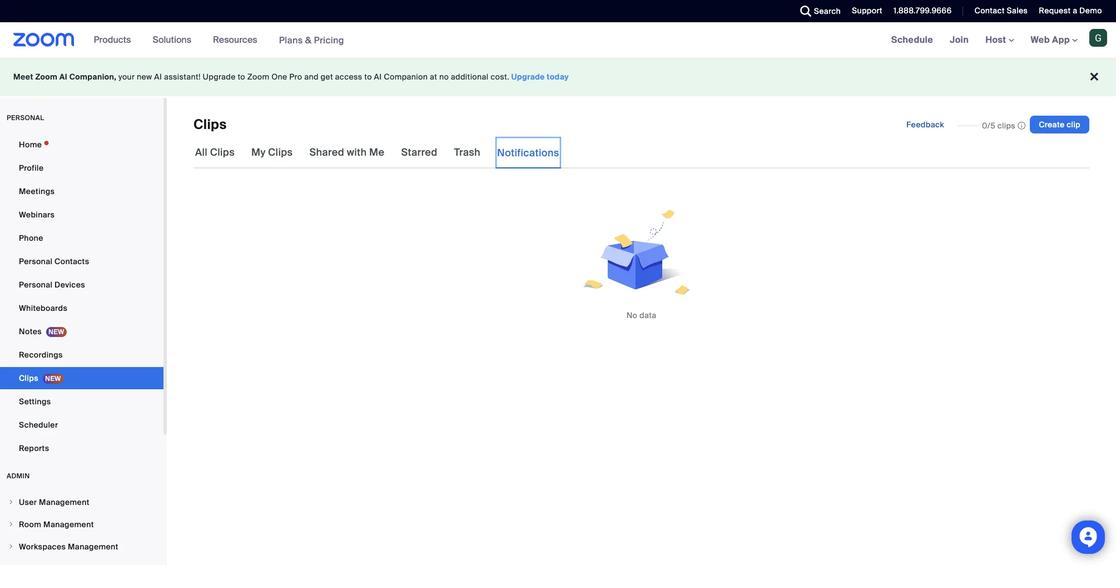 Task type: describe. For each thing, give the bounding box(es) containing it.
one
[[272, 72, 287, 82]]

webinars link
[[0, 204, 164, 226]]

create clip
[[1039, 120, 1081, 130]]

schedule link
[[883, 22, 942, 58]]

resources
[[213, 34, 257, 46]]

create
[[1039, 120, 1065, 130]]

with
[[347, 146, 367, 159]]

user management menu item
[[0, 492, 164, 513]]

products
[[94, 34, 131, 46]]

search
[[814, 6, 841, 16]]

contacts
[[55, 257, 89, 267]]

personal menu menu
[[0, 134, 164, 461]]

right image
[[8, 499, 14, 506]]

meetings
[[19, 186, 55, 196]]

me
[[370, 146, 385, 159]]

1 to from the left
[[238, 72, 245, 82]]

management for user management
[[39, 497, 89, 507]]

meet
[[13, 72, 33, 82]]

scheduler
[[19, 420, 58, 430]]

room
[[19, 520, 41, 530]]

feedback button
[[898, 116, 954, 134]]

2 ai from the left
[[154, 72, 162, 82]]

additional
[[451, 72, 489, 82]]

1 upgrade from the left
[[203, 72, 236, 82]]

user management
[[19, 497, 89, 507]]

your
[[119, 72, 135, 82]]

meetings navigation
[[883, 22, 1117, 58]]

plans
[[279, 34, 303, 46]]

shared with me tab
[[308, 137, 386, 168]]

all clips tab
[[194, 137, 237, 168]]

join link
[[942, 22, 978, 58]]

recordings
[[19, 350, 63, 360]]

3 ai from the left
[[374, 72, 382, 82]]

workspaces management
[[19, 542, 118, 552]]

0/5 clips
[[983, 121, 1016, 131]]

support
[[852, 6, 883, 16]]

shared with me
[[310, 146, 385, 159]]

clips inside all clips "tab"
[[210, 146, 235, 159]]

whiteboards
[[19, 303, 67, 313]]

all clips
[[195, 146, 235, 159]]

plans & pricing
[[279, 34, 344, 46]]

request
[[1040, 6, 1071, 16]]

notes
[[19, 327, 42, 337]]

notes link
[[0, 321, 164, 343]]

room management
[[19, 520, 94, 530]]

settings
[[19, 397, 51, 407]]

join
[[950, 34, 969, 46]]

admin menu menu
[[0, 492, 164, 565]]

request a demo
[[1040, 6, 1103, 16]]

product information navigation
[[85, 22, 353, 58]]

resources button
[[213, 22, 262, 58]]

right image for workspaces management
[[8, 544, 14, 550]]

personal contacts link
[[0, 250, 164, 273]]

management for room management
[[43, 520, 94, 530]]

feedback
[[907, 120, 945, 130]]

get
[[321, 72, 333, 82]]

2 to from the left
[[365, 72, 372, 82]]

personal
[[7, 114, 44, 122]]

meetings link
[[0, 180, 164, 203]]

0/5 clips application
[[958, 120, 1026, 131]]

upgrade today link
[[512, 72, 569, 82]]

admin
[[7, 472, 30, 481]]

sales
[[1007, 6, 1028, 16]]

home
[[19, 140, 42, 150]]

new
[[137, 72, 152, 82]]

clip
[[1067, 120, 1081, 130]]

web app button
[[1031, 34, 1078, 46]]

at
[[430, 72, 437, 82]]

room management menu item
[[0, 514, 164, 535]]

no
[[627, 311, 638, 321]]

clips up all clips "tab"
[[194, 116, 227, 133]]

web
[[1031, 34, 1051, 46]]

host
[[986, 34, 1009, 46]]

my
[[252, 146, 266, 159]]

pro
[[290, 72, 302, 82]]



Task type: locate. For each thing, give the bounding box(es) containing it.
right image left 'room'
[[8, 521, 14, 528]]

to
[[238, 72, 245, 82], [365, 72, 372, 82]]

0 horizontal spatial ai
[[59, 72, 67, 82]]

plans & pricing link
[[279, 34, 344, 46], [279, 34, 344, 46]]

products button
[[94, 22, 136, 58]]

clips
[[998, 121, 1016, 131]]

right image inside room management menu item
[[8, 521, 14, 528]]

all
[[195, 146, 208, 159]]

app
[[1053, 34, 1071, 46]]

0 horizontal spatial zoom
[[35, 72, 57, 82]]

starred tab
[[400, 137, 439, 168]]

management down room management menu item
[[68, 542, 118, 552]]

contact
[[975, 6, 1005, 16]]

scheduler link
[[0, 414, 164, 436]]

management inside 'menu item'
[[68, 542, 118, 552]]

phone link
[[0, 227, 164, 249]]

ai right new
[[154, 72, 162, 82]]

starred
[[401, 146, 438, 159]]

my clips tab
[[250, 137, 295, 168]]

1 horizontal spatial ai
[[154, 72, 162, 82]]

1 personal from the top
[[19, 257, 52, 267]]

profile link
[[0, 157, 164, 179]]

right image for room management
[[8, 521, 14, 528]]

notifications
[[497, 146, 560, 160]]

reports
[[19, 443, 49, 453]]

search button
[[792, 0, 844, 22]]

companion,
[[69, 72, 116, 82]]

meet zoom ai companion, your new ai assistant! upgrade to zoom one pro and get access to ai companion at no additional cost. upgrade today
[[13, 72, 569, 82]]

to down resources dropdown button
[[238, 72, 245, 82]]

clips inside clips link
[[19, 373, 38, 383]]

banner
[[0, 22, 1117, 58]]

trash
[[454, 146, 481, 159]]

no data
[[627, 311, 657, 321]]

banner containing products
[[0, 22, 1117, 58]]

upgrade down product information navigation
[[203, 72, 236, 82]]

clips
[[194, 116, 227, 133], [210, 146, 235, 159], [268, 146, 293, 159], [19, 373, 38, 383]]

personal down phone in the left top of the page
[[19, 257, 52, 267]]

profile
[[19, 163, 44, 173]]

my clips
[[252, 146, 293, 159]]

0 horizontal spatial to
[[238, 72, 245, 82]]

a
[[1073, 6, 1078, 16]]

clips inside my clips tab
[[268, 146, 293, 159]]

personal devices
[[19, 280, 85, 290]]

2 upgrade from the left
[[512, 72, 545, 82]]

0 vertical spatial personal
[[19, 257, 52, 267]]

1 horizontal spatial to
[[365, 72, 372, 82]]

0 vertical spatial management
[[39, 497, 89, 507]]

1 horizontal spatial upgrade
[[512, 72, 545, 82]]

2 personal from the top
[[19, 280, 52, 290]]

1 zoom from the left
[[35, 72, 57, 82]]

management for workspaces management
[[68, 542, 118, 552]]

ai
[[59, 72, 67, 82], [154, 72, 162, 82], [374, 72, 382, 82]]

meet zoom ai companion, footer
[[0, 58, 1117, 96]]

2 zoom from the left
[[247, 72, 270, 82]]

personal up whiteboards
[[19, 280, 52, 290]]

1 vertical spatial management
[[43, 520, 94, 530]]

management
[[39, 497, 89, 507], [43, 520, 94, 530], [68, 542, 118, 552]]

zoom logo image
[[13, 33, 74, 47]]

2 horizontal spatial ai
[[374, 72, 382, 82]]

home link
[[0, 134, 164, 156]]

contact sales link
[[967, 0, 1031, 22], [975, 6, 1028, 16]]

1 vertical spatial personal
[[19, 280, 52, 290]]

reports link
[[0, 437, 164, 460]]

1 ai from the left
[[59, 72, 67, 82]]

personal devices link
[[0, 274, 164, 296]]

request a demo link
[[1031, 0, 1117, 22], [1040, 6, 1103, 16]]

data
[[640, 311, 657, 321]]

devices
[[55, 280, 85, 290]]

management up "workspaces management" on the left of page
[[43, 520, 94, 530]]

whiteboards link
[[0, 297, 164, 319]]

personal
[[19, 257, 52, 267], [19, 280, 52, 290]]

today
[[547, 72, 569, 82]]

profile picture image
[[1090, 29, 1108, 47]]

demo
[[1080, 6, 1103, 16]]

companion
[[384, 72, 428, 82]]

1 horizontal spatial zoom
[[247, 72, 270, 82]]

upgrade
[[203, 72, 236, 82], [512, 72, 545, 82]]

zoom left the one
[[247, 72, 270, 82]]

0 horizontal spatial upgrade
[[203, 72, 236, 82]]

2 vertical spatial management
[[68, 542, 118, 552]]

solutions
[[153, 34, 191, 46]]

zoom right meet
[[35, 72, 57, 82]]

0/5
[[983, 121, 996, 131]]

phone
[[19, 233, 43, 243]]

cost.
[[491, 72, 510, 82]]

create clip button
[[1031, 116, 1090, 134]]

clips link
[[0, 367, 164, 390]]

1 right image from the top
[[8, 521, 14, 528]]

personal for personal devices
[[19, 280, 52, 290]]

workspaces
[[19, 542, 66, 552]]

assistant!
[[164, 72, 201, 82]]

user
[[19, 497, 37, 507]]

webinars
[[19, 210, 55, 220]]

web app
[[1031, 34, 1071, 46]]

right image left workspaces
[[8, 544, 14, 550]]

and
[[304, 72, 319, 82]]

management up room management
[[39, 497, 89, 507]]

ai left companion,
[[59, 72, 67, 82]]

personal for personal contacts
[[19, 257, 52, 267]]

1.888.799.9666
[[894, 6, 952, 16]]

trash tab
[[453, 137, 482, 168]]

support link
[[844, 0, 886, 22], [852, 6, 883, 16]]

no
[[440, 72, 449, 82]]

contact sales
[[975, 6, 1028, 16]]

workspaces management menu item
[[0, 536, 164, 558]]

recordings link
[[0, 344, 164, 366]]

host button
[[986, 34, 1015, 46]]

upgrade right cost.
[[512, 72, 545, 82]]

ai left companion
[[374, 72, 382, 82]]

tabs of clips tab list
[[194, 137, 561, 169]]

1.888.799.9666 button
[[886, 0, 955, 22], [894, 6, 952, 16]]

clips right my
[[268, 146, 293, 159]]

solutions button
[[153, 22, 196, 58]]

settings link
[[0, 391, 164, 413]]

1 vertical spatial right image
[[8, 544, 14, 550]]

&
[[305, 34, 312, 46]]

0 vertical spatial right image
[[8, 521, 14, 528]]

schedule
[[892, 34, 934, 46]]

clips right all
[[210, 146, 235, 159]]

right image
[[8, 521, 14, 528], [8, 544, 14, 550]]

access
[[335, 72, 363, 82]]

clips up settings
[[19, 373, 38, 383]]

to right access
[[365, 72, 372, 82]]

shared
[[310, 146, 344, 159]]

right image inside workspaces management 'menu item'
[[8, 544, 14, 550]]

2 right image from the top
[[8, 544, 14, 550]]



Task type: vqa. For each thing, say whether or not it's contained in the screenshot.
copy icon
no



